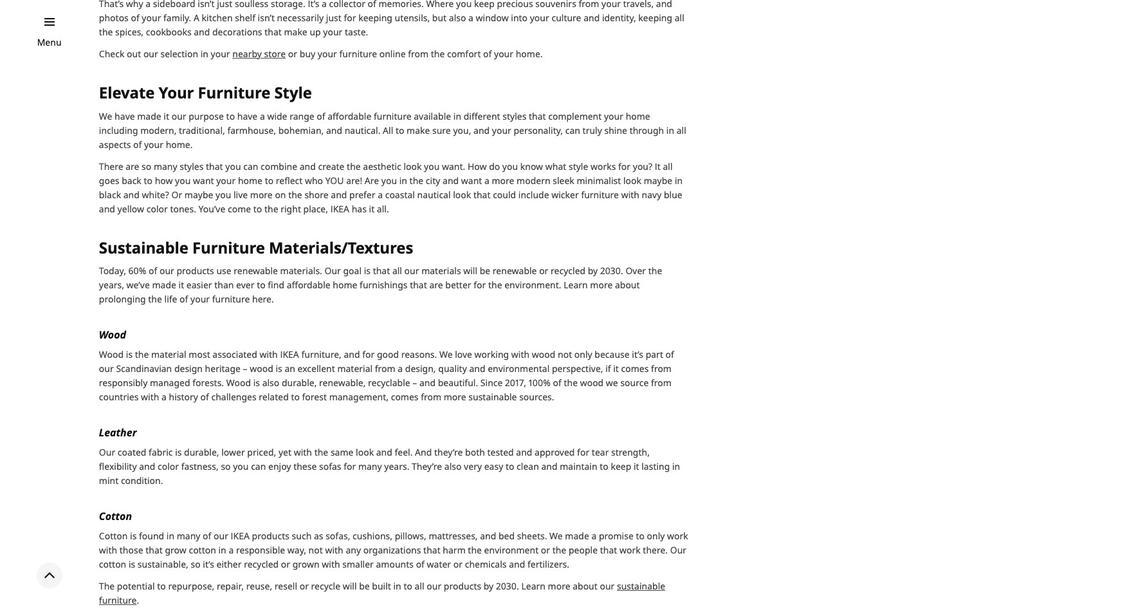 Task type: locate. For each thing, give the bounding box(es) containing it.
color down white? or maybe
[[147, 203, 168, 215]]

to up the there.
[[636, 530, 645, 542]]

it's inside 'wood wood is the material most associated with ikea furniture, and for good reasons. we love working with wood not only because it's part of our scandinavian design heritage – wood is an excellent material from a design, quality and environmental perspective, if it comes from responsibly managed forests. wood is also durable, renewable, recyclable – and beautiful. since 2017, 100% of the wood we source from countries with a history of challenges related to forest management, comes from more sustainable sources.'
[[632, 348, 644, 361]]

and down approved
[[542, 460, 558, 473]]

recycled down responsible
[[244, 558, 279, 570]]

0 horizontal spatial renewable
[[234, 265, 278, 277]]

a up either
[[229, 544, 234, 556]]

work down 'promise'
[[620, 544, 641, 556]]

1 horizontal spatial by
[[588, 265, 598, 277]]

photos
[[99, 12, 129, 24]]

made inside cotton cotton is found in many of our ikea products such as sofas, cushions, pillows, mattresses, and bed sheets. we made a promise to only work with those that grow cotton in a responsible way, not with any organizations that harm the environment or the people that work there. our cotton is sustainable, so it's either recycled or grown with smaller amounts of water or chemicals and fertilizers.
[[565, 530, 590, 542]]

the right over
[[649, 265, 663, 277]]

0 vertical spatial comes
[[622, 363, 649, 375]]

beautiful. since
[[438, 377, 503, 389]]

1 vertical spatial home
[[333, 279, 358, 291]]

that down 'promise'
[[600, 544, 618, 556]]

use
[[217, 265, 232, 277]]

1 want from the left
[[193, 174, 214, 186]]

same
[[331, 446, 354, 459]]

all inside today, 60% of our products use renewable materials. our goal is that all our materials will be renewable or recycled by 2030. over the years, we've made it easier than ever to find affordable home furnishings that are better for the environment. learn more about prolonging the life of your furniture
[[393, 265, 402, 277]]

furniture
[[198, 82, 271, 103], [192, 237, 265, 258]]

1 vertical spatial we
[[440, 348, 453, 361]]

the
[[99, 26, 113, 38], [431, 48, 445, 60], [410, 174, 424, 186], [289, 188, 302, 201], [265, 203, 278, 215], [649, 265, 663, 277], [489, 279, 503, 291], [148, 293, 162, 305], [135, 348, 149, 361], [564, 377, 578, 389], [315, 446, 328, 459], [468, 544, 482, 556], [553, 544, 567, 556]]

also inside "that's why a sideboard isn't just soulless storage. it's a collector of memories. where you keep precious souvenirs from your travels, and photos of your family. a kitchen shelf isn't necessarily just for keeping utensils, but also a window into your culture and identity, keeping all the spices, cookbooks and decorations that make up your taste."
[[449, 12, 466, 24]]

2030. left over
[[601, 265, 624, 277]]

0 horizontal spatial it's
[[203, 558, 214, 570]]

elevate
[[99, 82, 155, 103]]

easier
[[187, 279, 212, 291]]

make inside "that's why a sideboard isn't just soulless storage. it's a collector of memories. where you keep precious souvenirs from your travels, and photos of your family. a kitchen shelf isn't necessarily just for keeping utensils, but also a window into your culture and identity, keeping all the spices, cookbooks and decorations that make up your taste."
[[284, 26, 308, 38]]

we inside cotton cotton is found in many of our ikea products such as sofas, cushions, pillows, mattresses, and bed sheets. we made a promise to only work with those that grow cotton in a responsible way, not with any organizations that harm the environment or the people that work there. our cotton is sustainable, so it's either recycled or grown with smaller amounts of water or chemicals and fertilizers.
[[550, 530, 563, 542]]

can inside we have made it our purpose to have a wide range of affordable furniture available in different styles that complement your home including modern, traditional, farmhouse, bohemian, and nautical. all to make sure you, and your personality, can truly shine through in all aspects of your home.
[[566, 124, 581, 136]]

ikea up responsible
[[231, 530, 250, 542]]

is inside leather our coated fabric is durable, lower priced, yet with the same look and feel. and they're both tested and approved for tear strength, flexibility and color fastness, so you can enjoy these sofas for many years. they're also very easy to clean and maintain to keep it lasting in mint condition.
[[175, 446, 182, 459]]

both
[[465, 446, 485, 459]]

wood up responsibly
[[99, 348, 124, 361]]

0 vertical spatial ikea
[[331, 203, 350, 215]]

our up life
[[160, 265, 174, 277]]

2 cotton from the top
[[99, 530, 128, 542]]

0 horizontal spatial ikea
[[231, 530, 250, 542]]

styles up white? or maybe
[[180, 160, 204, 172]]

source
[[621, 377, 649, 389]]

0 horizontal spatial keep
[[474, 0, 495, 10]]

recycled inside today, 60% of our products use renewable materials. our goal is that all our materials will be renewable or recycled by 2030. over the years, we've made it easier than ever to find affordable home furnishings that are better for the environment. learn more about prolonging the life of your furniture
[[551, 265, 586, 277]]

not down as
[[309, 544, 323, 556]]

modern,
[[140, 124, 177, 136]]

just down 'collector'
[[326, 12, 342, 24]]

1 horizontal spatial be
[[480, 265, 491, 277]]

0 horizontal spatial home
[[333, 279, 358, 291]]

for inside "that's why a sideboard isn't just soulless storage. it's a collector of memories. where you keep precious souvenirs from your travels, and photos of your family. a kitchen shelf isn't necessarily just for keeping utensils, but also a window into your culture and identity, keeping all the spices, cookbooks and decorations that make up your taste."
[[344, 12, 356, 24]]

1 horizontal spatial our
[[671, 544, 687, 556]]

a left window
[[469, 12, 474, 24]]

1 vertical spatial also
[[262, 377, 280, 389]]

by inside today, 60% of our products use renewable materials. our goal is that all our materials will be renewable or recycled by 2030. over the years, we've made it easier than ever to find affordable home furnishings that are better for the environment. learn more about prolonging the life of your furniture
[[588, 265, 598, 277]]

and down design,
[[420, 377, 436, 389]]

the left life
[[148, 293, 162, 305]]

durable, down 'an'
[[282, 377, 317, 389]]

products inside today, 60% of our products use renewable materials. our goal is that all our materials will be renewable or recycled by 2030. over the years, we've made it easier than ever to find affordable home furnishings that are better for the environment. learn more about prolonging the life of your furniture
[[177, 265, 214, 277]]

we inside we have made it our purpose to have a wide range of affordable furniture available in different styles that complement your home including modern, traditional, farmhouse, bohemian, and nautical. all to make sure you, and your personality, can truly shine through in all aspects of your home.
[[99, 110, 112, 122]]

0 horizontal spatial not
[[309, 544, 323, 556]]

0 vertical spatial only
[[575, 348, 593, 361]]

1 horizontal spatial sustainable
[[617, 580, 666, 592]]

more inside today, 60% of our products use renewable materials. our goal is that all our materials will be renewable or recycled by 2030. over the years, we've made it easier than ever to find affordable home furnishings that are better for the environment. learn more about prolonging the life of your furniture
[[591, 279, 613, 291]]

0 horizontal spatial are
[[126, 160, 139, 172]]

the potential to repurpose, repair, reuse, resell or recycle will be built in to all our products by 2030. learn more about our
[[99, 580, 617, 592]]

want up tones. you've
[[193, 174, 214, 186]]

your inside there are so many styles that you can combine and create the aesthetic look you want. how do you know what style works for you? it all goes back to how you want your home to reflect who you are! are you in the city and want a more modern sleek minimalist look maybe in black and white? or maybe you live more on the shore and prefer a coastal nautical look that could include wicker furniture with navy blue and yellow color tones. you've come to the right place, ikea has it all.
[[216, 174, 236, 186]]

1 horizontal spatial comes
[[622, 363, 649, 375]]

wood
[[532, 348, 556, 361], [250, 363, 273, 375], [580, 377, 604, 389]]

durable, inside 'wood wood is the material most associated with ikea furniture, and for good reasons. we love working with wood not only because it's part of our scandinavian design heritage – wood is an excellent material from a design, quality and environmental perspective, if it comes from responsibly managed forests. wood is also durable, renewable, recyclable – and beautiful. since 2017, 100% of the wood we source from countries with a history of challenges related to forest management, comes from more sustainable sources.'
[[282, 377, 317, 389]]

1 vertical spatial styles
[[180, 160, 204, 172]]

not inside cotton cotton is found in many of our ikea products such as sofas, cushions, pillows, mattresses, and bed sheets. we made a promise to only work with those that grow cotton in a responsible way, not with any organizations that harm the environment or the people that work there. our cotton is sustainable, so it's either recycled or grown with smaller amounts of water or chemicals and fertilizers.
[[309, 544, 323, 556]]

but
[[433, 12, 447, 24]]

2 horizontal spatial ikea
[[331, 203, 350, 215]]

necessarily
[[277, 12, 324, 24]]

1 horizontal spatial isn't
[[258, 12, 275, 24]]

it inside leather our coated fabric is durable, lower priced, yet with the same look and feel. and they're both tested and approved for tear strength, flexibility and color fastness, so you can enjoy these sofas for many years. they're also very easy to clean and maintain to keep it lasting in mint condition.
[[634, 460, 640, 473]]

our inside cotton cotton is found in many of our ikea products such as sofas, cushions, pillows, mattresses, and bed sheets. we made a promise to only work with those that grow cotton in a responsible way, not with any organizations that harm the environment or the people that work there. our cotton is sustainable, so it's either recycled or grown with smaller amounts of water or chemicals and fertilizers.
[[671, 544, 687, 556]]

just up kitchen
[[217, 0, 233, 10]]

works
[[591, 160, 616, 172]]

2 vertical spatial we
[[550, 530, 563, 542]]

for inside 'wood wood is the material most associated with ikea furniture, and for good reasons. we love working with wood not only because it's part of our scandinavian design heritage – wood is an excellent material from a design, quality and environmental perspective, if it comes from responsibly managed forests. wood is also durable, renewable, recyclable – and beautiful. since 2017, 100% of the wood we source from countries with a history of challenges related to forest management, comes from more sustainable sources.'
[[363, 348, 375, 361]]

0 horizontal spatial by
[[484, 580, 494, 592]]

coated
[[118, 446, 146, 459]]

ikea inside there are so many styles that you can combine and create the aesthetic look you want. how do you know what style works for you? it all goes back to how you want your home to reflect who you are! are you in the city and want a more modern sleek minimalist look maybe in black and white? or maybe you live more on the shore and prefer a coastal nautical look that could include wicker furniture with navy blue and yellow color tones. you've come to the right place, ikea has it all.
[[331, 203, 350, 215]]

1 horizontal spatial styles
[[503, 110, 527, 122]]

the left city
[[410, 174, 424, 186]]

nautical.
[[345, 124, 381, 136]]

recycled inside cotton cotton is found in many of our ikea products such as sofas, cushions, pillows, mattresses, and bed sheets. we made a promise to only work with those that grow cotton in a responsible way, not with any organizations that harm the environment or the people that work there. our cotton is sustainable, so it's either recycled or grown with smaller amounts of water or chemicals and fertilizers.
[[244, 558, 279, 570]]

0 horizontal spatial durable,
[[184, 446, 219, 459]]

sustainable furniture link
[[99, 580, 666, 607]]

goal
[[343, 265, 362, 277]]

0 vertical spatial furniture
[[198, 82, 271, 103]]

look right the nautical
[[453, 188, 471, 201]]

0 horizontal spatial wood
[[250, 363, 273, 375]]

in right built
[[394, 580, 402, 592]]

organizations
[[364, 544, 421, 556]]

from down good at the bottom left of the page
[[375, 363, 396, 375]]

the up scandinavian
[[135, 348, 149, 361]]

comfort
[[447, 48, 481, 60]]

material most
[[151, 348, 210, 361]]

1 horizontal spatial wood
[[532, 348, 556, 361]]

0 horizontal spatial recycled
[[244, 558, 279, 570]]

furniture down the the
[[99, 594, 137, 607]]

1 horizontal spatial keep
[[611, 460, 632, 473]]

make inside we have made it our purpose to have a wide range of affordable furniture available in different styles that complement your home including modern, traditional, farmhouse, bohemian, and nautical. all to make sure you, and your personality, can truly shine through in all aspects of your home.
[[407, 124, 430, 136]]

color down fabric
[[158, 460, 179, 473]]

are! are
[[346, 174, 379, 186]]

you down lower
[[233, 460, 249, 473]]

work up the there.
[[668, 530, 689, 542]]

smaller
[[343, 558, 374, 570]]

sustainable inside sustainable furniture
[[617, 580, 666, 592]]

0 vertical spatial about
[[615, 279, 640, 291]]

are inside today, 60% of our products use renewable materials. our goal is that all our materials will be renewable or recycled by 2030. over the years, we've made it easier than ever to find affordable home furnishings that are better for the environment. learn more about prolonging the life of your furniture
[[430, 279, 443, 291]]

lower
[[222, 446, 245, 459]]

1 vertical spatial .
[[137, 594, 144, 607]]

1 vertical spatial 2030.
[[496, 580, 519, 592]]

2 horizontal spatial wood
[[580, 377, 604, 389]]

1 vertical spatial many
[[358, 460, 382, 473]]

to inside today, 60% of our products use renewable materials. our goal is that all our materials will be renewable or recycled by 2030. over the years, we've made it easier than ever to find affordable home furnishings that are better for the environment. learn more about prolonging the life of your furniture
[[257, 279, 266, 291]]

recycled
[[551, 265, 586, 277], [244, 558, 279, 570]]

so right there
[[142, 160, 151, 172]]

– down associated with
[[243, 363, 248, 375]]

home. inside we have made it our purpose to have a wide range of affordable furniture available in different styles that complement your home including modern, traditional, farmhouse, bohemian, and nautical. all to make sure you, and your personality, can truly shine through in all aspects of your home.
[[166, 138, 193, 150]]

0 horizontal spatial work
[[620, 544, 641, 556]]

material
[[338, 363, 373, 375]]

0 horizontal spatial make
[[284, 26, 308, 38]]

is right fabric
[[175, 446, 182, 459]]

not up the perspective, if it
[[558, 348, 572, 361]]

only up the perspective, if it
[[575, 348, 593, 361]]

0 horizontal spatial keeping
[[359, 12, 393, 24]]

0 vertical spatial made
[[137, 110, 161, 122]]

travels,
[[624, 0, 654, 10]]

from right 'online'
[[408, 48, 429, 60]]

1 horizontal spatial will
[[464, 265, 478, 277]]

0 vertical spatial also
[[449, 12, 466, 24]]

and down a
[[194, 26, 210, 38]]

in right selection
[[201, 48, 209, 60]]

to inside 'wood wood is the material most associated with ikea furniture, and for good reasons. we love working with wood not only because it's part of our scandinavian design heritage – wood is an excellent material from a design, quality and environmental perspective, if it comes from responsibly managed forests. wood is also durable, renewable, recyclable – and beautiful. since 2017, 100% of the wood we source from countries with a history of challenges related to forest management, comes from more sustainable sources.'
[[291, 391, 300, 403]]

0 horizontal spatial just
[[217, 0, 233, 10]]

a up recyclable
[[398, 363, 403, 375]]

1 vertical spatial not
[[309, 544, 323, 556]]

0 vertical spatial be
[[480, 265, 491, 277]]

sources.
[[520, 391, 555, 403]]

our
[[143, 48, 158, 60], [172, 110, 186, 122], [160, 265, 174, 277], [405, 265, 419, 277], [99, 363, 114, 375], [214, 530, 229, 542], [427, 580, 442, 592], [600, 580, 615, 592]]

years.
[[384, 460, 410, 473]]

here
[[252, 293, 272, 305]]

ikea inside 'wood wood is the material most associated with ikea furniture, and for good reasons. we love working with wood not only because it's part of our scandinavian design heritage – wood is an excellent material from a design, quality and environmental perspective, if it comes from responsibly managed forests. wood is also durable, renewable, recyclable – and beautiful. since 2017, 100% of the wood we source from countries with a history of challenges related to forest management, comes from more sustainable sources.'
[[280, 348, 299, 361]]

cotton down 'mint'
[[99, 509, 132, 524]]

so inside cotton cotton is found in many of our ikea products such as sofas, cushions, pillows, mattresses, and bed sheets. we made a promise to only work with those that grow cotton in a responsible way, not with any organizations that harm the environment or the people that work there. our cotton is sustainable, so it's either recycled or grown with smaller amounts of water or chemicals and fertilizers.
[[191, 558, 201, 570]]

it inside we have made it our purpose to have a wide range of affordable furniture available in different styles that complement your home including modern, traditional, farmhouse, bohemian, and nautical. all to make sure you, and your personality, can truly shine through in all aspects of your home.
[[164, 110, 169, 122]]

it's left either
[[203, 558, 214, 570]]

2 vertical spatial so
[[191, 558, 201, 570]]

our inside we have made it our purpose to have a wide range of affordable furniture available in different styles that complement your home including modern, traditional, farmhouse, bohemian, and nautical. all to make sure you, and your personality, can truly shine through in all aspects of your home.
[[172, 110, 186, 122]]

wood down the perspective, if it
[[580, 377, 604, 389]]

2030.
[[601, 265, 624, 277], [496, 580, 519, 592]]

we up quality
[[440, 348, 453, 361]]

pillows,
[[395, 530, 427, 542]]

mattresses,
[[429, 530, 478, 542]]

0 horizontal spatial only
[[575, 348, 593, 361]]

cushions,
[[353, 530, 393, 542]]

make down available at top
[[407, 124, 430, 136]]

1 horizontal spatial .
[[272, 293, 274, 305]]

a right why
[[146, 0, 151, 10]]

1 vertical spatial recycled
[[244, 558, 279, 570]]

affordable up nautical.
[[328, 110, 372, 122]]

0 vertical spatial home.
[[516, 48, 543, 60]]

easy
[[485, 460, 504, 473]]

of left water
[[416, 558, 425, 570]]

from
[[579, 0, 600, 10], [408, 48, 429, 60], [375, 363, 396, 375], [652, 363, 672, 375], [651, 377, 672, 389], [421, 391, 442, 403]]

2 horizontal spatial we
[[550, 530, 563, 542]]

can down priced,
[[251, 460, 266, 473]]

1 horizontal spatial –
[[413, 377, 417, 389]]

aspects
[[99, 138, 131, 150]]

color inside there are so many styles that you can combine and create the aesthetic look you want. how do you know what style works for you? it all goes back to how you want your home to reflect who you are! are you in the city and want a more modern sleek minimalist look maybe in black and white? or maybe you live more on the shore and prefer a coastal nautical look that could include wicker furniture with navy blue and yellow color tones. you've come to the right place, ikea has it all.
[[147, 203, 168, 215]]

or up environment. learn
[[540, 265, 549, 277]]

to down amounts
[[404, 580, 413, 592]]

as
[[314, 530, 323, 542]]

purpose
[[189, 110, 224, 122]]

shine
[[605, 124, 628, 136]]

and up material
[[344, 348, 360, 361]]

by
[[588, 265, 598, 277], [484, 580, 494, 592]]

your right buy
[[318, 48, 337, 60]]

1 horizontal spatial so
[[191, 558, 201, 570]]

all right it
[[663, 160, 673, 172]]

you?
[[633, 160, 653, 172]]

furniture inside today, 60% of our products use renewable materials. our goal is that all our materials will be renewable or recycled by 2030. over the years, we've made it easier than ever to find affordable home furnishings that are better for the environment. learn more about prolonging the life of your furniture
[[212, 293, 250, 305]]

out
[[127, 48, 141, 60]]

styles inside there are so many styles that you can combine and create the aesthetic look you want. how do you know what style works for you? it all goes back to how you want your home to reflect who you are! are you in the city and want a more modern sleek minimalist look maybe in black and white? or maybe you live more on the shore and prefer a coastal nautical look that could include wicker furniture with navy blue and yellow color tones. you've come to the right place, ikea has it all.
[[180, 160, 204, 172]]

with left navy at the right top
[[622, 188, 640, 201]]

1 horizontal spatial just
[[326, 12, 342, 24]]

keeping up taste.
[[359, 12, 393, 24]]

1 vertical spatial will
[[343, 580, 357, 592]]

do
[[489, 160, 500, 172]]

perspective, if it
[[552, 363, 619, 375]]

1 horizontal spatial only
[[647, 530, 665, 542]]

that inside we have made it our purpose to have a wide range of affordable furniture available in different styles that complement your home including modern, traditional, farmhouse, bohemian, and nautical. all to make sure you, and your personality, can truly shine through in all aspects of your home.
[[529, 110, 546, 122]]

1 vertical spatial ikea
[[280, 348, 299, 361]]

keep inside "that's why a sideboard isn't just soulless storage. it's a collector of memories. where you keep precious souvenirs from your travels, and photos of your family. a kitchen shelf isn't necessarily just for keeping utensils, but also a window into your culture and identity, keeping all the spices, cookbooks and decorations that make up your taste."
[[474, 0, 495, 10]]

personality,
[[514, 124, 563, 136]]

1 horizontal spatial renewable
[[493, 265, 537, 277]]

1 vertical spatial products
[[252, 530, 290, 542]]

the inside leather our coated fabric is durable, lower priced, yet with the same look and feel. and they're both tested and approved for tear strength, flexibility and color fastness, so you can enjoy these sofas for many years. they're also very easy to clean and maintain to keep it lasting in mint condition.
[[315, 446, 328, 459]]

many up how
[[154, 160, 177, 172]]

1 vertical spatial sustainable
[[617, 580, 666, 592]]

it's left part
[[632, 348, 644, 361]]

2 vertical spatial wood
[[580, 377, 604, 389]]

0 horizontal spatial 2030.
[[496, 580, 519, 592]]

home up through
[[626, 110, 651, 122]]

1 vertical spatial are
[[430, 279, 443, 291]]

our inside cotton cotton is found in many of our ikea products such as sofas, cushions, pillows, mattresses, and bed sheets. we made a promise to only work with those that grow cotton in a responsible way, not with any organizations that harm the environment or the people that work there. our cotton is sustainable, so it's either recycled or grown with smaller amounts of water or chemicals and fertilizers.
[[214, 530, 229, 542]]

products inside cotton cotton is found in many of our ikea products such as sofas, cushions, pillows, mattresses, and bed sheets. we made a promise to only work with those that grow cotton in a responsible way, not with any organizations that harm the environment or the people that work there. our cotton is sustainable, so it's either recycled or grown with smaller amounts of water or chemicals and fertilizers.
[[252, 530, 290, 542]]

your inside today, 60% of our products use renewable materials. our goal is that all our materials will be renewable or recycled by 2030. over the years, we've made it easier than ever to find affordable home furnishings that are better for the environment. learn more about prolonging the life of your furniture
[[191, 293, 210, 305]]

that inside today, 60% of our products use renewable materials. our goal is that all our materials will be renewable or recycled by 2030. over the years, we've made it easier than ever to find affordable home furnishings that are better for the environment. learn more about prolonging the life of your furniture
[[373, 265, 390, 277]]

want
[[193, 174, 214, 186], [461, 174, 482, 186]]

also down they're at bottom left
[[445, 460, 462, 473]]

from up culture
[[579, 0, 600, 10]]

sustainable
[[469, 391, 517, 403], [617, 580, 666, 592]]

furniture inside sustainable furniture
[[99, 594, 137, 607]]

in up blue
[[675, 174, 683, 186]]

sustainable
[[99, 237, 189, 258]]

0 horizontal spatial want
[[193, 174, 214, 186]]

sustainable inside 'wood wood is the material most associated with ikea furniture, and for good reasons. we love working with wood not only because it's part of our scandinavian design heritage – wood is an excellent material from a design, quality and environmental perspective, if it comes from responsibly managed forests. wood is also durable, renewable, recyclable – and beautiful. since 2017, 100% of the wood we source from countries with a history of challenges related to forest management, comes from more sustainable sources.'
[[469, 391, 517, 403]]

1 vertical spatial affordable
[[287, 279, 331, 291]]

your up shine
[[604, 110, 624, 122]]

0 horizontal spatial products
[[177, 265, 214, 277]]

grown
[[293, 558, 320, 570]]

available
[[414, 110, 451, 122]]

0 vertical spatial can
[[566, 124, 581, 136]]

to right all
[[396, 124, 405, 136]]

0 vertical spatial many
[[154, 160, 177, 172]]

black
[[99, 188, 121, 201]]

all up furnishings that
[[393, 265, 402, 277]]

promise
[[599, 530, 634, 542]]

furniture up purpose
[[198, 82, 271, 103]]

grow
[[165, 544, 187, 556]]

1 vertical spatial so
[[221, 460, 231, 473]]

your down why
[[142, 12, 161, 24]]

and down different
[[474, 124, 490, 136]]

we've
[[127, 279, 150, 291]]

1 horizontal spatial want
[[461, 174, 482, 186]]

are inside there are so many styles that you can combine and create the aesthetic look you want. how do you know what style works for you? it all goes back to how you want your home to reflect who you are! are you in the city and want a more modern sleek minimalist look maybe in black and white? or maybe you live more on the shore and prefer a coastal nautical look that could include wicker furniture with navy blue and yellow color tones. you've come to the right place, ikea has it all.
[[126, 160, 139, 172]]

1 vertical spatial it's
[[203, 558, 214, 570]]

people
[[569, 544, 598, 556]]

2 keeping from the left
[[639, 12, 673, 24]]

it's inside cotton cotton is found in many of our ikea products such as sofas, cushions, pillows, mattresses, and bed sheets. we made a promise to only work with those that grow cotton in a responsible way, not with any organizations that harm the environment or the people that work there. our cotton is sustainable, so it's either recycled or grown with smaller amounts of water or chemicals and fertilizers.
[[203, 558, 214, 570]]

in inside leather our coated fabric is durable, lower priced, yet with the same look and feel. and they're both tested and approved for tear strength, flexibility and color fastness, so you can enjoy these sofas for many years. they're also very easy to clean and maintain to keep it lasting in mint condition.
[[673, 460, 681, 473]]

1 horizontal spatial home
[[626, 110, 651, 122]]

love
[[455, 348, 473, 361]]

0 vertical spatial by
[[588, 265, 598, 277]]

our down your
[[172, 110, 186, 122]]

2 renewable from the left
[[493, 265, 537, 277]]

can inside leather our coated fabric is durable, lower priced, yet with the same look and feel. and they're both tested and approved for tear strength, flexibility and color fastness, so you can enjoy these sofas for many years. they're also very easy to clean and maintain to keep it lasting in mint condition.
[[251, 460, 266, 473]]

our
[[99, 446, 115, 459], [671, 544, 687, 556]]

0 vertical spatial our
[[99, 446, 115, 459]]

color inside leather our coated fabric is durable, lower priced, yet with the same look and feel. and they're both tested and approved for tear strength, flexibility and color fastness, so you can enjoy these sofas for many years. they're also very easy to clean and maintain to keep it lasting in mint condition.
[[158, 460, 179, 473]]

1 vertical spatial only
[[647, 530, 665, 542]]

just
[[217, 0, 233, 10], [326, 12, 342, 24]]

our up flexibility
[[99, 446, 115, 459]]

online
[[380, 48, 406, 60]]

1 vertical spatial make
[[407, 124, 430, 136]]

a right it's
[[322, 0, 327, 10]]

into
[[511, 12, 528, 24]]

responsible
[[236, 544, 285, 556]]

is up the those
[[130, 530, 137, 542]]

0 horizontal spatial cotton
[[99, 558, 126, 570]]

how
[[468, 160, 487, 172]]

in right lasting
[[673, 460, 681, 473]]

home.
[[516, 48, 543, 60], [166, 138, 193, 150]]

1 horizontal spatial not
[[558, 348, 572, 361]]

the left comfort
[[431, 48, 445, 60]]

1 vertical spatial about
[[573, 580, 598, 592]]

1 vertical spatial just
[[326, 12, 342, 24]]

home down goal at the left top
[[333, 279, 358, 291]]

affordable
[[328, 110, 372, 122], [287, 279, 331, 291]]

0 vertical spatial durable,
[[282, 377, 317, 389]]

for inside there are so many styles that you can combine and create the aesthetic look you want. how do you know what style works for you? it all goes back to how you want your home to reflect who you are! are you in the city and want a more modern sleek minimalist look maybe in black and white? or maybe you live more on the shore and prefer a coastal nautical look that could include wicker furniture with navy blue and yellow color tones. you've come to the right place, ikea has it all.
[[619, 160, 631, 172]]

part
[[646, 348, 664, 361]]

or inside today, 60% of our products use renewable materials. our goal is that all our materials will be renewable or recycled by 2030. over the years, we've made it easier than ever to find affordable home furnishings that are better for the environment. learn more about prolonging the life of your furniture
[[540, 265, 549, 277]]

so
[[142, 160, 151, 172], [221, 460, 231, 473], [191, 558, 201, 570]]

traditional,
[[179, 124, 225, 136]]

–
[[243, 363, 248, 375], [413, 377, 417, 389]]

isn't
[[198, 0, 215, 10], [258, 12, 275, 24]]

not
[[558, 348, 572, 361], [309, 544, 323, 556]]

of up repurpose,
[[203, 530, 211, 542]]

will down smaller
[[343, 580, 357, 592]]

and down want.
[[443, 174, 459, 186]]

1 horizontal spatial home.
[[516, 48, 543, 60]]

1 vertical spatial made
[[152, 279, 176, 291]]

look inside leather our coated fabric is durable, lower priced, yet with the same look and feel. and they're both tested and approved for tear strength, flexibility and color fastness, so you can enjoy these sofas for many years. they're also very easy to clean and maintain to keep it lasting in mint condition.
[[356, 446, 374, 459]]

it left all.
[[369, 203, 375, 215]]

2 horizontal spatial so
[[221, 460, 231, 473]]

recycle
[[311, 580, 341, 592]]

only inside 'wood wood is the material most associated with ikea furniture, and for good reasons. we love working with wood not only because it's part of our scandinavian design heritage – wood is an excellent material from a design, quality and environmental perspective, if it comes from responsibly managed forests. wood is also durable, renewable, recyclable – and beautiful. since 2017, 100% of the wood we source from countries with a history of challenges related to forest management, comes from more sustainable sources.'
[[575, 348, 593, 361]]

of
[[368, 0, 377, 10], [131, 12, 140, 24], [484, 48, 492, 60], [317, 110, 325, 122], [133, 138, 142, 150], [149, 265, 157, 277], [180, 293, 188, 305], [666, 348, 675, 361], [553, 377, 562, 389], [201, 391, 209, 403], [203, 530, 211, 542], [416, 558, 425, 570]]

more up could
[[492, 174, 515, 186]]

0 vertical spatial we
[[99, 110, 112, 122]]

will
[[464, 265, 478, 277], [343, 580, 357, 592]]

be left built
[[359, 580, 370, 592]]

collector
[[329, 0, 366, 10]]

0 horizontal spatial .
[[137, 594, 144, 607]]

0 vertical spatial keep
[[474, 0, 495, 10]]

1 horizontal spatial ikea
[[280, 348, 299, 361]]

that up furnishings that
[[373, 265, 390, 277]]

1 horizontal spatial it's
[[632, 348, 644, 361]]

1 horizontal spatial about
[[615, 279, 640, 291]]

wood up 100%
[[532, 348, 556, 361]]

working
[[475, 348, 509, 361]]

and right culture
[[584, 12, 600, 24]]

keep
[[474, 0, 495, 10], [611, 460, 632, 473]]

1 vertical spatial cotton
[[99, 530, 128, 542]]

precious
[[497, 0, 533, 10]]

it inside there are so many styles that you can combine and create the aesthetic look you want. how do you know what style works for you? it all goes back to how you want your home to reflect who you are! are you in the city and want a more modern sleek minimalist look maybe in black and white? or maybe you live more on the shore and prefer a coastal nautical look that could include wicker furniture with navy blue and yellow color tones. you've come to the right place, ikea has it all.
[[369, 203, 375, 215]]

products up easier
[[177, 265, 214, 277]]

0 vertical spatial work
[[668, 530, 689, 542]]

keep inside leather our coated fabric is durable, lower priced, yet with the same look and feel. and they're both tested and approved for tear strength, flexibility and color fastness, so you can enjoy these sofas for many years. they're also very easy to clean and maintain to keep it lasting in mint condition.
[[611, 460, 632, 473]]

better
[[446, 279, 472, 291]]

0 vertical spatial are
[[126, 160, 139, 172]]

0 vertical spatial not
[[558, 348, 572, 361]]



Task type: describe. For each thing, give the bounding box(es) containing it.
of right 100%
[[553, 377, 562, 389]]

with up 'environmental'
[[512, 348, 530, 361]]

will inside today, 60% of our products use renewable materials. our goal is that all our materials will be renewable or recycled by 2030. over the years, we've made it easier than ever to find affordable home furnishings that are better for the environment. learn more about prolonging the life of your furniture
[[464, 265, 478, 277]]

and down 'environment'
[[509, 558, 526, 570]]

with inside there are so many styles that you can combine and create the aesthetic look you want. how do you know what style works for you? it all goes back to how you want your home to reflect who you are! are you in the city and want a more modern sleek minimalist look maybe in black and white? or maybe you live more on the shore and prefer a coastal nautical look that could include wicker furniture with navy blue and yellow color tones. you've come to the right place, ikea has it all.
[[622, 188, 640, 201]]

2 vertical spatial wood
[[226, 377, 251, 389]]

furniture,
[[302, 348, 342, 361]]

for down same
[[344, 460, 356, 473]]

water
[[427, 558, 451, 570]]

today, 60% of our products use renewable materials. our goal is that all our materials will be renewable or recycled by 2030. over the years, we've made it easier than ever to find affordable home furnishings that are better for the environment. learn more about prolonging the life of your furniture
[[99, 265, 663, 305]]

environment. learn
[[505, 279, 588, 291]]

you right the do
[[503, 160, 518, 172]]

wide
[[267, 110, 287, 122]]

can inside there are so many styles that you can combine and create the aesthetic look you want. how do you know what style works for you? it all goes back to how you want your home to reflect who you are! are you in the city and want a more modern sleek minimalist look maybe in black and white? or maybe you live more on the shore and prefer a coastal nautical look that could include wicker furniture with navy blue and yellow color tones. you've come to the right place, ikea has it all.
[[243, 160, 258, 172]]

affordable inside today, 60% of our products use renewable materials. our goal is that all our materials will be renewable or recycled by 2030. over the years, we've made it easier than ever to find affordable home furnishings that are better for the environment. learn more about prolonging the life of your furniture
[[287, 279, 331, 291]]

approved
[[535, 446, 575, 459]]

your right up
[[323, 26, 343, 38]]

on
[[275, 188, 286, 201]]

style
[[569, 160, 589, 172]]

of right aspects on the left of page
[[133, 138, 142, 150]]

we have made it our purpose to have a wide range of affordable furniture available in different styles that complement your home including modern, traditional, farmhouse, bohemian, and nautical. all to make sure you, and your personality, can truly shine through in all aspects of your home.
[[99, 110, 687, 150]]

the up chemicals
[[468, 544, 482, 556]]

a up all.
[[378, 188, 383, 201]]

1 vertical spatial cotton
[[99, 558, 126, 570]]

2 want from the left
[[461, 174, 482, 186]]

not inside 'wood wood is the material most associated with ikea furniture, and for good reasons. we love working with wood not only because it's part of our scandinavian design heritage – wood is an excellent material from a design, quality and environmental perspective, if it comes from responsibly managed forests. wood is also durable, renewable, recyclable – and beautiful. since 2017, 100% of the wood we source from countries with a history of challenges related to forest management, comes from more sustainable sources.'
[[558, 348, 572, 361]]

quality
[[439, 363, 467, 375]]

create the
[[318, 160, 361, 172]]

0 horizontal spatial comes
[[391, 391, 419, 403]]

home inside we have made it our purpose to have a wide range of affordable furniture available in different styles that complement your home including modern, traditional, farmhouse, bohemian, and nautical. all to make sure you, and your personality, can truly shine through in all aspects of your home.
[[626, 110, 651, 122]]

to inside cotton cotton is found in many of our ikea products such as sofas, cushions, pillows, mattresses, and bed sheets. we made a promise to only work with those that grow cotton in a responsible way, not with any organizations that harm the environment or the people that work there. our cotton is sustainable, so it's either recycled or grown with smaller amounts of water or chemicals and fertilizers.
[[636, 530, 645, 542]]

the up fertilizers.
[[553, 544, 567, 556]]

city
[[426, 174, 441, 186]]

from down part
[[652, 363, 672, 375]]

memories.
[[379, 0, 424, 10]]

maintain
[[560, 460, 598, 473]]

responsibly
[[99, 377, 148, 389]]

home to
[[238, 174, 274, 186]]

or up fertilizers.
[[541, 544, 550, 556]]

1 renewable from the left
[[234, 265, 278, 277]]

place,
[[304, 203, 328, 215]]

with down managed
[[141, 391, 159, 403]]

white? or maybe
[[142, 188, 213, 201]]

where
[[426, 0, 454, 10]]

0 vertical spatial .
[[272, 293, 274, 305]]

or down harm
[[454, 558, 463, 570]]

is down the those
[[129, 558, 135, 570]]

1 keeping from the left
[[359, 12, 393, 24]]

with left the those
[[99, 544, 117, 556]]

come
[[228, 203, 251, 215]]

so inside there are so many styles that you can combine and create the aesthetic look you want. how do you know what style works for you? it all goes back to how you want your home to reflect who you are! are you in the city and want a more modern sleek minimalist look maybe in black and white? or maybe you live more on the shore and prefer a coastal nautical look that could include wicker furniture with navy blue and yellow color tones. you've come to the right place, ikea has it all.
[[142, 160, 151, 172]]

our down 'promise'
[[600, 580, 615, 592]]

of right part
[[666, 348, 675, 361]]

many inside leather our coated fabric is durable, lower priced, yet with the same look and feel. and they're both tested and approved for tear strength, flexibility and color fastness, so you can enjoy these sofas for many years. they're also very easy to clean and maintain to keep it lasting in mint condition.
[[358, 460, 382, 473]]

to right the easy
[[506, 460, 515, 473]]

through
[[630, 124, 665, 136]]

the right on
[[289, 188, 302, 201]]

1 vertical spatial work
[[620, 544, 641, 556]]

all inside "that's why a sideboard isn't just soulless storage. it's a collector of memories. where you keep precious souvenirs from your travels, and photos of your family. a kitchen shelf isn't necessarily just for keeping utensils, but also a window into your culture and identity, keeping all the spices, cookbooks and decorations that make up your taste."
[[675, 12, 685, 24]]

the
[[99, 580, 115, 592]]

you down aesthetic
[[382, 174, 397, 186]]

made inside today, 60% of our products use renewable materials. our goal is that all our materials will be renewable or recycled by 2030. over the years, we've made it easier than ever to find affordable home furnishings that are better for the environment. learn more about prolonging the life of your furniture
[[152, 279, 176, 291]]

is up related
[[253, 377, 260, 389]]

range
[[290, 110, 315, 122]]

of right range
[[317, 110, 325, 122]]

to down sustainable,
[[157, 580, 166, 592]]

a up people
[[592, 530, 597, 542]]

up
[[310, 26, 321, 38]]

furniture down taste.
[[340, 48, 377, 60]]

your down window
[[494, 48, 514, 60]]

of right 'collector'
[[368, 0, 377, 10]]

only inside cotton cotton is found in many of our ikea products such as sofas, cushions, pillows, mattresses, and bed sheets. we made a promise to only work with those that grow cotton in a responsible way, not with any organizations that harm the environment or the people that work there. our cotton is sustainable, so it's either recycled or grown with smaller amounts of water or chemicals and fertilizers.
[[647, 530, 665, 542]]

from right the source
[[651, 377, 672, 389]]

it
[[655, 160, 661, 172]]

cookbooks
[[146, 26, 192, 38]]

with down sofas,
[[325, 544, 344, 556]]

sheets.
[[517, 530, 547, 542]]

be inside today, 60% of our products use renewable materials. our goal is that all our materials will be renewable or recycled by 2030. over the years, we've made it easier than ever to find affordable home furnishings that are better for the environment. learn more about prolonging the life of your furniture
[[480, 265, 491, 277]]

you up white? or maybe
[[175, 174, 191, 186]]

scandinavian
[[116, 363, 172, 375]]

also inside leather our coated fabric is durable, lower priced, yet with the same look and feel. and they're both tested and approved for tear strength, flexibility and color fastness, so you can enjoy these sofas for many years. they're also very easy to clean and maintain to keep it lasting in mint condition.
[[445, 460, 462, 473]]

of right life
[[180, 293, 188, 305]]

what
[[546, 160, 567, 172]]

including
[[99, 124, 138, 136]]

1 vertical spatial wood
[[250, 363, 273, 375]]

for up maintain
[[578, 446, 590, 459]]

1 horizontal spatial work
[[668, 530, 689, 542]]

such
[[292, 530, 312, 542]]

renewable,
[[319, 377, 366, 389]]

check out our selection in your nearby store or buy your furniture online from the comfort of your home.
[[99, 48, 545, 60]]

the inside "that's why a sideboard isn't just soulless storage. it's a collector of memories. where you keep precious souvenirs from your travels, and photos of your family. a kitchen shelf isn't necessarily just for keeping utensils, but also a window into your culture and identity, keeping all the spices, cookbooks and decorations that make up your taste."
[[99, 26, 113, 38]]

in up the coastal
[[400, 174, 407, 186]]

aesthetic
[[363, 160, 402, 172]]

storage.
[[271, 0, 306, 10]]

0 vertical spatial cotton
[[189, 544, 216, 556]]

styles inside we have made it our purpose to have a wide range of affordable furniture available in different styles that complement your home including modern, traditional, farmhouse, bohemian, and nautical. all to make sure you, and your personality, can truly shine through in all aspects of your home.
[[503, 110, 527, 122]]

sustainable,
[[138, 558, 189, 570]]

fabric
[[149, 446, 173, 459]]

a down the do
[[485, 174, 490, 186]]

your
[[159, 82, 194, 103]]

our inside 'wood wood is the material most associated with ikea furniture, and for good reasons. we love working with wood not only because it's part of our scandinavian design heritage – wood is an excellent material from a design, quality and environmental perspective, if it comes from responsibly managed forests. wood is also durable, renewable, recyclable – and beautiful. since 2017, 100% of the wood we source from countries with a history of challenges related to forest management, comes from more sustainable sources.'
[[99, 363, 114, 375]]

you up home to
[[226, 160, 241, 172]]

leather our coated fabric is durable, lower priced, yet with the same look and feel. and they're both tested and approved for tear strength, flexibility and color fastness, so you can enjoy these sofas for many years. they're also very easy to clean and maintain to keep it lasting in mint condition.
[[99, 426, 681, 487]]

way,
[[288, 544, 306, 556]]

materials. our
[[280, 265, 341, 277]]

our inside leather our coated fabric is durable, lower priced, yet with the same look and feel. and they're both tested and approved for tear strength, flexibility and color fastness, so you can enjoy these sofas for many years. they're also very easy to clean and maintain to keep it lasting in mint condition.
[[99, 446, 115, 459]]

they're
[[435, 446, 463, 459]]

that down traditional,
[[206, 160, 223, 172]]

it's
[[308, 0, 320, 10]]

you inside "that's why a sideboard isn't just soulless storage. it's a collector of memories. where you keep precious souvenirs from your travels, and photos of your family. a kitchen shelf isn't necessarily just for keeping utensils, but also a window into your culture and identity, keeping all the spices, cookbooks and decorations that make up your taste."
[[456, 0, 472, 10]]

or right the resell
[[300, 580, 309, 592]]

these
[[294, 460, 317, 473]]

navy
[[642, 188, 662, 201]]

forest
[[302, 391, 327, 403]]

feel.
[[395, 446, 413, 459]]

found
[[139, 530, 164, 542]]

from inside "that's why a sideboard isn't just soulless storage. it's a collector of memories. where you keep precious souvenirs from your travels, and photos of your family. a kitchen shelf isn't necessarily just for keeping utensils, but also a window into your culture and identity, keeping all the spices, cookbooks and decorations that make up your taste."
[[579, 0, 600, 10]]

in up grow
[[167, 530, 175, 542]]

we
[[606, 377, 619, 389]]

to down tear
[[600, 460, 609, 473]]

history
[[169, 391, 198, 403]]

made inside we have made it our purpose to have a wide range of affordable furniture available in different styles that complement your home including modern, traditional, farmhouse, bohemian, and nautical. all to make sure you, and your personality, can truly shine through in all aspects of your home.
[[137, 110, 161, 122]]

is inside today, 60% of our products use renewable materials. our goal is that all our materials will be renewable or recycled by 2030. over the years, we've made it easier than ever to find affordable home furnishings that are better for the environment. learn more about prolonging the life of your furniture
[[364, 265, 371, 277]]

countries
[[99, 391, 139, 403]]

yellow
[[118, 203, 144, 215]]

1 cotton from the top
[[99, 509, 132, 524]]

your up identity,
[[602, 0, 621, 10]]

0 horizontal spatial –
[[243, 363, 248, 375]]

our down water
[[427, 580, 442, 592]]

is left 'an'
[[276, 363, 282, 375]]

more down fertilizers.
[[548, 580, 571, 592]]

fertilizers.
[[528, 558, 570, 570]]

1 vertical spatial wood
[[99, 348, 124, 361]]

more down home to
[[250, 188, 273, 201]]

100%
[[529, 377, 551, 389]]

and up condition.
[[139, 460, 155, 473]]

and down you
[[331, 188, 347, 201]]

in right through
[[667, 124, 675, 136]]

and up "years."
[[376, 446, 393, 459]]

it inside today, 60% of our products use renewable materials. our goal is that all our materials will be renewable or recycled by 2030. over the years, we've made it easier than ever to find affordable home furnishings that are better for the environment. learn more about prolonging the life of your furniture
[[179, 279, 184, 291]]

strength,
[[612, 446, 650, 459]]

all inside we have made it our purpose to have a wide range of affordable furniture available in different styles that complement your home including modern, traditional, farmhouse, bohemian, and nautical. all to make sure you, and your personality, can truly shine through in all aspects of your home.
[[677, 124, 687, 136]]

or down way,
[[281, 558, 290, 570]]

sustainable furniture
[[99, 580, 666, 607]]

and up who at the top left of page
[[300, 160, 316, 172]]

and left nautical.
[[326, 124, 343, 136]]

our up furnishings that
[[405, 265, 419, 277]]

in up either
[[219, 544, 226, 556]]

could
[[493, 188, 516, 201]]

many inside there are so many styles that you can combine and create the aesthetic look you want. how do you know what style works for you? it all goes back to how you want your home to reflect who you are! are you in the city and want a more modern sleek minimalist look maybe in black and white? or maybe you live more on the shore and prefer a coastal nautical look that could include wicker furniture with navy blue and yellow color tones. you've come to the right place, ikea has it all.
[[154, 160, 177, 172]]

affordable inside we have made it our purpose to have a wide range of affordable furniture available in different styles that complement your home including modern, traditional, farmhouse, bohemian, and nautical. all to make sure you, and your personality, can truly shine through in all aspects of your home.
[[328, 110, 372, 122]]

the down on
[[265, 203, 278, 215]]

materials
[[422, 265, 461, 277]]

look down you?
[[624, 174, 642, 186]]

is up scandinavian
[[126, 348, 133, 361]]

the right the better
[[489, 279, 503, 291]]

1 vertical spatial –
[[413, 377, 417, 389]]

you inside leather our coated fabric is durable, lower priced, yet with the same look and feel. and they're both tested and approved for tear strength, flexibility and color fastness, so you can enjoy these sofas for many years. they're also very easy to clean and maintain to keep it lasting in mint condition.
[[233, 460, 249, 473]]

of down why
[[131, 12, 140, 24]]

a
[[194, 12, 200, 24]]

from down design,
[[421, 391, 442, 403]]

potential
[[117, 580, 155, 592]]

decorations
[[212, 26, 262, 38]]

associated with
[[213, 348, 278, 361]]

your left the nearby
[[211, 48, 230, 60]]

to left how
[[144, 174, 153, 186]]

we inside 'wood wood is the material most associated with ikea furniture, and for good reasons. we love working with wood not only because it's part of our scandinavian design heritage – wood is an excellent material from a design, quality and environmental perspective, if it comes from responsibly managed forests. wood is also durable, renewable, recyclable – and beautiful. since 2017, 100% of the wood we source from countries with a history of challenges related to forest management, comes from more sustainable sources.'
[[440, 348, 453, 361]]

who
[[305, 174, 323, 186]]

goes
[[99, 174, 119, 186]]

in up you, at the top left of page
[[454, 110, 462, 122]]

0 vertical spatial wood
[[532, 348, 556, 361]]

learn
[[522, 580, 546, 592]]

1 have from the left
[[115, 110, 135, 122]]

so inside leather our coated fabric is durable, lower priced, yet with the same look and feel. and they're both tested and approved for tear strength, flexibility and color fastness, so you can enjoy these sofas for many years. they're also very easy to clean and maintain to keep it lasting in mint condition.
[[221, 460, 231, 473]]

to right come
[[254, 203, 262, 215]]

tested
[[488, 446, 514, 459]]

truly
[[583, 124, 602, 136]]

the down the perspective, if it
[[564, 377, 578, 389]]

leather
[[99, 426, 137, 440]]

and up the beautiful. since
[[470, 363, 486, 375]]

furniture inside we have made it our purpose to have a wide range of affordable furniture available in different styles that complement your home including modern, traditional, farmhouse, bohemian, and nautical. all to make sure you, and your personality, can truly shine through in all aspects of your home.
[[374, 110, 412, 122]]

or left buy
[[288, 48, 298, 60]]

over
[[626, 265, 646, 277]]

prolonging
[[99, 293, 146, 305]]

with inside leather our coated fabric is durable, lower priced, yet with the same look and feel. and they're both tested and approved for tear strength, flexibility and color fastness, so you can enjoy these sofas for many years. they're also very easy to clean and maintain to keep it lasting in mint condition.
[[294, 446, 312, 459]]

about inside today, 60% of our products use renewable materials. our goal is that all our materials will be renewable or recycled by 2030. over the years, we've made it easier than ever to find affordable home furnishings that are better for the environment. learn more about prolonging the life of your furniture
[[615, 279, 640, 291]]

live
[[234, 188, 248, 201]]

ikea inside cotton cotton is found in many of our ikea products such as sofas, cushions, pillows, mattresses, and bed sheets. we made a promise to only work with those that grow cotton in a responsible way, not with any organizations that harm the environment or the people that work there. our cotton is sustainable, so it's either recycled or grown with smaller amounts of water or chemicals and fertilizers.
[[231, 530, 250, 542]]

modern
[[517, 174, 551, 186]]

you up city
[[424, 160, 440, 172]]

2 have from the left
[[237, 110, 258, 122]]

1 vertical spatial furniture
[[192, 237, 265, 258]]

2030. inside today, 60% of our products use renewable materials. our goal is that all our materials will be renewable or recycled by 2030. over the years, we've made it easier than ever to find affordable home furnishings that are better for the environment. learn more about prolonging the life of your furniture
[[601, 265, 624, 277]]

and left bed
[[480, 530, 497, 542]]

durable, inside leather our coated fabric is durable, lower priced, yet with the same look and feel. and they're both tested and approved for tear strength, flexibility and color fastness, so you can enjoy these sofas for many years. they're also very easy to clean and maintain to keep it lasting in mint condition.
[[184, 446, 219, 459]]

0 horizontal spatial be
[[359, 580, 370, 592]]

and
[[415, 446, 432, 459]]

of down forests. on the left
[[201, 391, 209, 403]]

here link
[[252, 293, 272, 305]]

home inside today, 60% of our products use renewable materials. our goal is that all our materials will be renewable or recycled by 2030. over the years, we've made it easier than ever to find affordable home furnishings that are better for the environment. learn more about prolonging the life of your furniture
[[333, 279, 358, 291]]

and down back
[[123, 188, 140, 201]]

and up clean
[[517, 446, 533, 459]]

lasting
[[642, 460, 670, 473]]

with up recycle
[[322, 558, 340, 570]]

1 vertical spatial isn't
[[258, 12, 275, 24]]

spices,
[[115, 26, 144, 38]]

sustainable furniture materials/textures
[[99, 237, 417, 258]]

that inside "that's why a sideboard isn't just soulless storage. it's a collector of memories. where you keep precious souvenirs from your travels, and photos of your family. a kitchen shelf isn't necessarily just for keeping utensils, but also a window into your culture and identity, keeping all the spices, cookbooks and decorations that make up your taste."
[[265, 26, 282, 38]]

0 vertical spatial wood
[[99, 328, 126, 342]]

you left live
[[216, 188, 231, 201]]

tones. you've
[[170, 203, 226, 215]]

for inside today, 60% of our products use renewable materials. our goal is that all our materials will be renewable or recycled by 2030. over the years, we've made it easier than ever to find affordable home furnishings that are better for the environment. learn more about prolonging the life of your furniture
[[474, 279, 486, 291]]

a inside we have made it our purpose to have a wide range of affordable furniture available in different styles that complement your home including modern, traditional, farmhouse, bohemian, and nautical. all to make sure you, and your personality, can truly shine through in all aspects of your home.
[[260, 110, 265, 122]]

bed
[[499, 530, 515, 542]]

built
[[372, 580, 391, 592]]

also inside 'wood wood is the material most associated with ikea furniture, and for good reasons. we love working with wood not only because it's part of our scandinavian design heritage – wood is an excellent material from a design, quality and environmental perspective, if it comes from responsibly managed forests. wood is also durable, renewable, recyclable – and beautiful. since 2017, 100% of the wood we source from countries with a history of challenges related to forest management, comes from more sustainable sources.'
[[262, 377, 280, 389]]

more inside 'wood wood is the material most associated with ikea furniture, and for good reasons. we love working with wood not only because it's part of our scandinavian design heritage – wood is an excellent material from a design, quality and environmental perspective, if it comes from responsibly managed forests. wood is also durable, renewable, recyclable – and beautiful. since 2017, 100% of the wood we source from countries with a history of challenges related to forest management, comes from more sustainable sources.'
[[444, 391, 467, 403]]

our right out
[[143, 48, 158, 60]]

0 horizontal spatial isn't
[[198, 0, 215, 10]]

furniture inside there are so many styles that you can combine and create the aesthetic look you want. how do you know what style works for you? it all goes back to how you want your home to reflect who you are! are you in the city and want a more modern sleek minimalist look maybe in black and white? or maybe you live more on the shore and prefer a coastal nautical look that could include wicker furniture with navy blue and yellow color tones. you've come to the right place, ikea has it all.
[[582, 188, 619, 201]]

all inside there are so many styles that you can combine and create the aesthetic look you want. how do you know what style works for you? it all goes back to how you want your home to reflect who you are! are you in the city and want a more modern sleek minimalist look maybe in black and white? or maybe you live more on the shore and prefer a coastal nautical look that could include wicker furniture with navy blue and yellow color tones. you've come to the right place, ikea has it all.
[[663, 160, 673, 172]]

2 horizontal spatial products
[[444, 580, 482, 592]]

many inside cotton cotton is found in many of our ikea products such as sofas, cushions, pillows, mattresses, and bed sheets. we made a promise to only work with those that grow cotton in a responsible way, not with any organizations that harm the environment or the people that work there. our cotton is sustainable, so it's either recycled or grown with smaller amounts of water or chemicals and fertilizers.
[[177, 530, 201, 542]]

challenges
[[211, 391, 257, 403]]

an
[[285, 363, 295, 375]]



Task type: vqa. For each thing, say whether or not it's contained in the screenshot.
COMPANY
no



